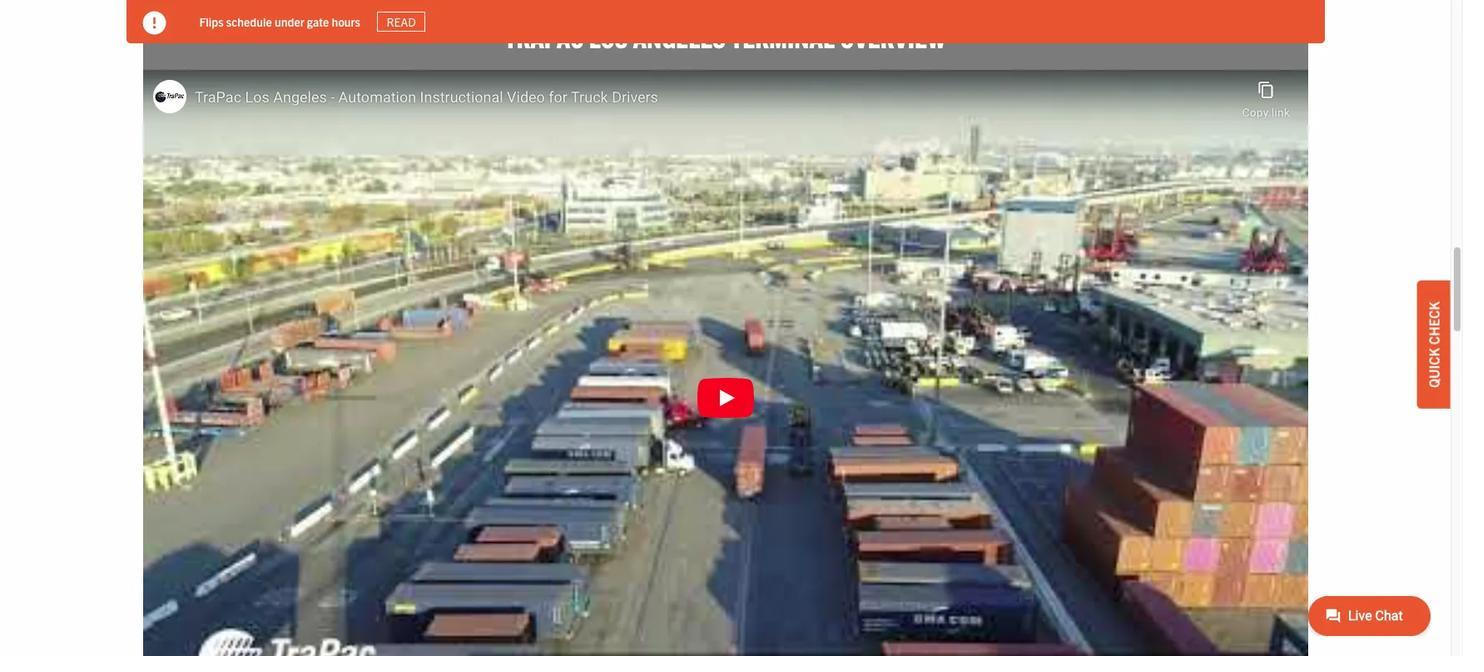Task type: describe. For each thing, give the bounding box(es) containing it.
schedule
[[226, 14, 272, 29]]

flips schedule under gate hours
[[199, 14, 360, 29]]

quick
[[1426, 348, 1443, 388]]

los
[[589, 21, 628, 54]]

flips
[[199, 14, 224, 29]]

read link
[[377, 11, 426, 32]]

trapac
[[505, 21, 584, 54]]

quick check link
[[1418, 281, 1451, 409]]

overview
[[840, 21, 946, 54]]

terminal
[[731, 21, 835, 54]]

angeles
[[633, 21, 726, 54]]



Task type: locate. For each thing, give the bounding box(es) containing it.
quick check
[[1426, 302, 1443, 388]]

read
[[387, 14, 416, 29]]

check
[[1426, 302, 1443, 345]]

under
[[275, 14, 304, 29]]

solid image
[[143, 12, 166, 35]]

hours
[[332, 14, 360, 29]]

trapac los angeles terminal overview
[[505, 21, 946, 54]]

gate
[[307, 14, 329, 29]]



Task type: vqa. For each thing, say whether or not it's contained in the screenshot.
first Receiving from the right
no



